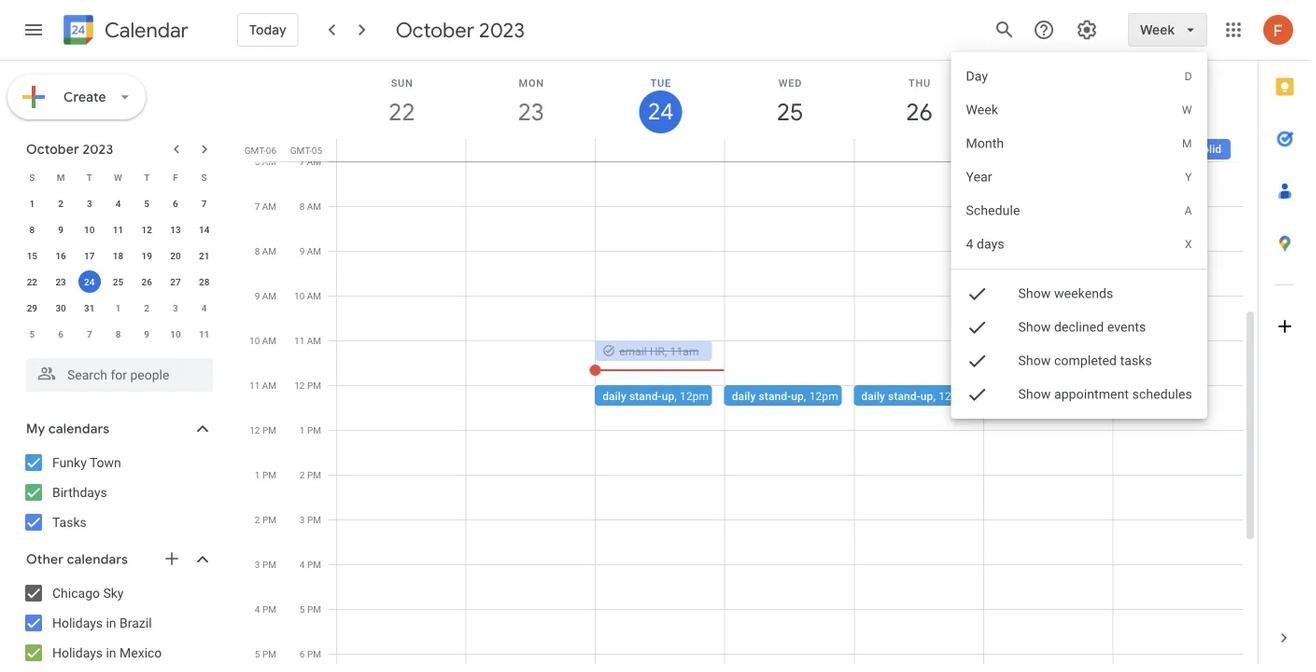 Task type: locate. For each thing, give the bounding box(es) containing it.
show for show declined events
[[1019, 320, 1051, 335]]

1 horizontal spatial october 2023
[[396, 17, 525, 43]]

my calendars
[[26, 421, 110, 438]]

cell down 24 link
[[596, 139, 725, 162]]

0 horizontal spatial w
[[114, 172, 122, 183]]

cell down week menu item
[[984, 139, 1113, 162]]

0 horizontal spatial 5 pm
[[255, 649, 276, 660]]

calendar element
[[60, 11, 189, 52]]

menu
[[951, 52, 1208, 419]]

1 horizontal spatial 10 am
[[294, 290, 321, 302]]

week up month
[[966, 102, 998, 118]]

12 pm
[[294, 380, 321, 391], [250, 425, 276, 436]]

m left "holiday"
[[1182, 137, 1193, 150]]

holidays in brazil
[[52, 616, 152, 631]]

1 vertical spatial calendars
[[67, 552, 128, 569]]

week button
[[1128, 7, 1208, 52]]

show left "weekends" on the right of the page
[[1019, 286, 1051, 302]]

3 pm
[[300, 515, 321, 526], [255, 559, 276, 571]]

1 horizontal spatial 22
[[387, 97, 414, 127]]

pm
[[307, 380, 321, 391], [262, 425, 276, 436], [307, 425, 321, 436], [262, 470, 276, 481], [307, 470, 321, 481], [262, 515, 276, 526], [307, 515, 321, 526], [262, 559, 276, 571], [307, 559, 321, 571], [262, 604, 276, 615], [307, 604, 321, 615], [262, 649, 276, 660], [307, 649, 321, 660]]

3 show from the top
[[1019, 353, 1051, 369]]

11 am
[[294, 335, 321, 346], [249, 380, 276, 391]]

grid
[[239, 61, 1258, 665]]

4 row from the top
[[18, 243, 219, 269]]

in left mexico
[[106, 646, 116, 661]]

2 show from the top
[[1019, 320, 1051, 335]]

calendars up chicago sky
[[67, 552, 128, 569]]

6 for 6 am
[[255, 156, 260, 167]]

birthdays
[[52, 485, 107, 501]]

1 vertical spatial october 2023
[[26, 141, 113, 158]]

4 show from the top
[[1019, 387, 1051, 403]]

today button
[[237, 7, 299, 52]]

1 vertical spatial 2023
[[83, 141, 113, 158]]

0 vertical spatial 11 am
[[294, 335, 321, 346]]

23 inside mon 23
[[517, 97, 543, 127]]

events
[[1108, 320, 1146, 335]]

2 vertical spatial 12
[[250, 425, 260, 436]]

1 horizontal spatial 9 am
[[299, 246, 321, 257]]

5 row from the top
[[18, 269, 219, 295]]

public service holiday
[[1121, 143, 1233, 156]]

gmt-
[[244, 145, 266, 156], [290, 145, 312, 156]]

0 vertical spatial calendars
[[48, 421, 110, 438]]

24, today element
[[78, 271, 101, 293]]

23 down mon
[[517, 97, 543, 127]]

november 10 element
[[164, 323, 187, 346]]

26 inside 'element'
[[141, 276, 152, 288]]

1 vertical spatial 3 pm
[[255, 559, 276, 571]]

check checkbox item
[[951, 277, 1208, 311], [951, 311, 1208, 345], [951, 345, 1208, 378], [951, 378, 1208, 412]]

check checkbox item down declined
[[951, 345, 1208, 378]]

22 down sun
[[387, 97, 414, 127]]

1 daily from the left
[[602, 390, 627, 403]]

24 cell
[[75, 269, 104, 295]]

1 horizontal spatial 23
[[517, 97, 543, 127]]

1 horizontal spatial 26
[[905, 97, 932, 127]]

0 vertical spatial m
[[1182, 137, 1193, 150]]

0 vertical spatial 5 pm
[[300, 604, 321, 615]]

1 show from the top
[[1019, 286, 1051, 302]]

0 horizontal spatial 12 pm
[[250, 425, 276, 436]]

1 horizontal spatial october
[[396, 17, 474, 43]]

27
[[170, 276, 181, 288]]

1 horizontal spatial m
[[1182, 137, 1193, 150]]

24 link
[[639, 91, 682, 134]]

november 11 element
[[193, 323, 215, 346]]

23
[[517, 97, 543, 127], [55, 276, 66, 288]]

3
[[87, 198, 92, 209], [173, 303, 178, 314], [300, 515, 305, 526], [255, 559, 260, 571]]

today
[[249, 21, 286, 38]]

2 pm
[[300, 470, 321, 481], [255, 515, 276, 526]]

1 horizontal spatial 4 pm
[[300, 559, 321, 571]]

brazil
[[120, 616, 152, 631]]

7 am right 06
[[299, 156, 321, 167]]

week up sat
[[1140, 21, 1175, 38]]

calendars inside other calendars dropdown button
[[67, 552, 128, 569]]

1 vertical spatial in
[[106, 646, 116, 661]]

in left brazil
[[106, 616, 116, 631]]

0 horizontal spatial 25
[[113, 276, 123, 288]]

show for show completed tasks
[[1019, 353, 1051, 369]]

1 vertical spatial 12
[[294, 380, 305, 391]]

gmt- right 06
[[290, 145, 312, 156]]

0 vertical spatial 2023
[[479, 17, 525, 43]]

0 horizontal spatial october
[[26, 141, 79, 158]]

t up 10 element
[[87, 172, 92, 183]]

sat
[[1168, 77, 1189, 89]]

0 vertical spatial 26
[[905, 97, 932, 127]]

1 vertical spatial 25
[[113, 276, 123, 288]]

0 vertical spatial 25
[[776, 97, 802, 127]]

gmt-06
[[244, 145, 276, 156]]

11
[[113, 224, 123, 235], [199, 329, 209, 340], [294, 335, 305, 346], [249, 380, 260, 391]]

tue
[[651, 77, 672, 89]]

d
[[1185, 70, 1193, 83]]

row containing 1
[[18, 191, 219, 217]]

1 horizontal spatial week
[[1140, 21, 1175, 38]]

calendars up funky town
[[48, 421, 110, 438]]

11 element
[[107, 219, 129, 241]]

november 6 element
[[50, 323, 72, 346]]

year
[[966, 170, 993, 185]]

25 element
[[107, 271, 129, 293]]

7
[[299, 156, 305, 167], [202, 198, 207, 209], [255, 201, 260, 212], [87, 329, 92, 340]]

0 vertical spatial 8 am
[[299, 201, 321, 212]]

create button
[[7, 75, 146, 120]]

up
[[662, 390, 675, 403], [791, 390, 804, 403], [921, 390, 933, 403], [1050, 390, 1063, 403]]

1 horizontal spatial 1 pm
[[300, 425, 321, 436]]

2
[[58, 198, 63, 209], [144, 303, 149, 314], [300, 470, 305, 481], [255, 515, 260, 526]]

cell down '25' link
[[725, 139, 854, 162]]

row containing s
[[18, 164, 219, 191]]

2 holidays from the top
[[52, 646, 103, 661]]

show left appointment
[[1019, 387, 1051, 403]]

m inside the 'october 2023' grid
[[57, 172, 65, 183]]

holidays down holidays in brazil
[[52, 646, 103, 661]]

0 horizontal spatial 2 pm
[[255, 515, 276, 526]]

october 2023 grid
[[18, 164, 219, 347]]

gmt-05
[[290, 145, 322, 156]]

24 down the 17 at the top of the page
[[84, 276, 95, 288]]

row
[[18, 164, 219, 191], [18, 191, 219, 217], [18, 217, 219, 243], [18, 243, 219, 269], [18, 269, 219, 295], [18, 295, 219, 321], [18, 321, 219, 347]]

sun 22
[[387, 77, 414, 127]]

november 4 element
[[193, 297, 215, 319]]

6
[[255, 156, 260, 167], [173, 198, 178, 209], [58, 329, 63, 340], [300, 649, 305, 660]]

week
[[1140, 21, 1175, 38], [966, 102, 998, 118]]

0 horizontal spatial gmt-
[[244, 145, 266, 156]]

calendars inside my calendars dropdown button
[[48, 421, 110, 438]]

23 up 30
[[55, 276, 66, 288]]

my calendars button
[[4, 415, 232, 445]]

10
[[84, 224, 95, 235], [294, 290, 305, 302], [170, 329, 181, 340], [249, 335, 260, 346]]

8 up 15 'element'
[[29, 224, 35, 235]]

0 horizontal spatial 4 pm
[[255, 604, 276, 615]]

1 row from the top
[[18, 164, 219, 191]]

1 horizontal spatial 12
[[250, 425, 260, 436]]

1 check from the top
[[966, 283, 989, 305]]

2 daily stand-up , 12pm from the left
[[732, 390, 838, 403]]

tab list
[[1259, 61, 1310, 613]]

gmt- for 06
[[244, 145, 266, 156]]

7 am down 6 am
[[255, 201, 276, 212]]

1 t from the left
[[87, 172, 92, 183]]

gmt- left gmt-05
[[244, 145, 266, 156]]

22 down the 15
[[27, 276, 37, 288]]

0 vertical spatial 22
[[387, 97, 414, 127]]

1 vertical spatial 2 pm
[[255, 515, 276, 526]]

5 pm up the '6 pm'
[[300, 604, 321, 615]]

2 cell from the left
[[596, 139, 725, 162]]

1 horizontal spatial 25
[[776, 97, 802, 127]]

1 pm
[[300, 425, 321, 436], [255, 470, 276, 481]]

check checkbox item down show completed tasks
[[951, 378, 1208, 412]]

1 gmt- from the left
[[244, 145, 266, 156]]

0 horizontal spatial 26
[[141, 276, 152, 288]]

None search field
[[0, 351, 232, 392]]

0 vertical spatial 24
[[647, 97, 672, 127]]

25 down wed
[[776, 97, 802, 127]]

0 horizontal spatial 3 pm
[[255, 559, 276, 571]]

holidays
[[52, 616, 103, 631], [52, 646, 103, 661]]

1 cell from the left
[[337, 139, 466, 162]]

1 horizontal spatial t
[[144, 172, 150, 183]]

row containing 5
[[18, 321, 219, 347]]

row group
[[18, 191, 219, 347]]

14
[[199, 224, 209, 235]]

holidays for holidays in brazil
[[52, 616, 103, 631]]

25
[[776, 97, 802, 127], [113, 276, 123, 288]]

t left f
[[144, 172, 150, 183]]

cell
[[337, 139, 466, 162], [596, 139, 725, 162], [725, 139, 854, 162], [854, 139, 984, 162], [984, 139, 1113, 162]]

0 horizontal spatial 10 am
[[249, 335, 276, 346]]

8 right '21' "element"
[[255, 246, 260, 257]]

0 horizontal spatial 22
[[27, 276, 37, 288]]

0 vertical spatial in
[[106, 616, 116, 631]]

5
[[144, 198, 149, 209], [29, 329, 35, 340], [300, 604, 305, 615], [255, 649, 260, 660]]

0 horizontal spatial 7 am
[[255, 201, 276, 212]]

8 down november 1 element
[[115, 329, 121, 340]]

daily stand-up , 12pm
[[602, 390, 709, 403], [732, 390, 838, 403], [861, 390, 968, 403], [991, 390, 1097, 403]]

1 horizontal spatial w
[[1182, 104, 1193, 117]]

10 element
[[78, 219, 101, 241]]

w inside the 'october 2023' grid
[[114, 172, 122, 183]]

1 horizontal spatial 2023
[[479, 17, 525, 43]]

show
[[1019, 286, 1051, 302], [1019, 320, 1051, 335], [1019, 353, 1051, 369], [1019, 387, 1051, 403]]

4 12pm from the left
[[1068, 390, 1097, 403]]

0 vertical spatial 2 pm
[[300, 470, 321, 481]]

2 horizontal spatial 12
[[294, 380, 305, 391]]

0 horizontal spatial m
[[57, 172, 65, 183]]

0 vertical spatial 9 am
[[299, 246, 321, 257]]

24
[[647, 97, 672, 127], [84, 276, 95, 288]]

26 down thu
[[905, 97, 932, 127]]

4 cell from the left
[[854, 139, 984, 162]]

public service holiday button
[[1113, 139, 1233, 160]]

wed
[[779, 77, 802, 89]]

october 2023 up sun
[[396, 17, 525, 43]]

2 s from the left
[[201, 172, 207, 183]]

cell down 26 link
[[854, 139, 984, 162]]

21
[[199, 250, 209, 261]]

october 2023 down create dropdown button
[[26, 141, 113, 158]]

26 inside grid
[[905, 97, 932, 127]]

23 link
[[510, 91, 553, 134]]

daily
[[602, 390, 627, 403], [732, 390, 756, 403], [861, 390, 885, 403], [991, 390, 1015, 403]]

completed
[[1054, 353, 1117, 369]]

m
[[1182, 137, 1193, 150], [57, 172, 65, 183]]

1 in from the top
[[106, 616, 116, 631]]

12 inside 'element'
[[141, 224, 152, 235]]

m for month
[[1182, 137, 1193, 150]]

create
[[64, 89, 106, 106]]

tasks
[[1120, 353, 1152, 369]]

4 check from the top
[[966, 384, 989, 406]]

thu 26
[[905, 77, 932, 127]]

1 vertical spatial holidays
[[52, 646, 103, 661]]

7 left 05
[[299, 156, 305, 167]]

1 vertical spatial 9 am
[[255, 290, 276, 302]]

1 vertical spatial 12 pm
[[250, 425, 276, 436]]

1 horizontal spatial s
[[201, 172, 207, 183]]

1 vertical spatial 1 pm
[[255, 470, 276, 481]]

october down create dropdown button
[[26, 141, 79, 158]]

5 down 29 element
[[29, 329, 35, 340]]

4 days
[[966, 237, 1005, 252]]

25 down "18"
[[113, 276, 123, 288]]

check
[[966, 283, 989, 305], [966, 317, 989, 339], [966, 350, 989, 373], [966, 384, 989, 406]]

funky town
[[52, 455, 121, 471]]

add other calendars image
[[162, 550, 181, 569]]

3 row from the top
[[18, 217, 219, 243]]

1 up from the left
[[662, 390, 675, 403]]

0 horizontal spatial 9 am
[[255, 290, 276, 302]]

show appointment schedules
[[1019, 387, 1193, 403]]

0 horizontal spatial 23
[[55, 276, 66, 288]]

4 daily stand-up , 12pm from the left
[[991, 390, 1097, 403]]

1 vertical spatial 23
[[55, 276, 66, 288]]

0 vertical spatial 10 am
[[294, 290, 321, 302]]

5 pm left the '6 pm'
[[255, 649, 276, 660]]

1
[[29, 198, 35, 209], [115, 303, 121, 314], [300, 425, 305, 436], [255, 470, 260, 481]]

12pm
[[680, 390, 709, 403], [809, 390, 838, 403], [939, 390, 968, 403], [1068, 390, 1097, 403]]

0 vertical spatial 4 pm
[[300, 559, 321, 571]]

3 12pm from the left
[[939, 390, 968, 403]]

s right f
[[201, 172, 207, 183]]

4
[[115, 198, 121, 209], [966, 237, 974, 252], [202, 303, 207, 314], [300, 559, 305, 571], [255, 604, 260, 615]]

4 inside 4 days menu item
[[966, 237, 974, 252]]

2 check from the top
[[966, 317, 989, 339]]

0 vertical spatial 1 pm
[[300, 425, 321, 436]]

16 element
[[50, 245, 72, 267]]

show left declined
[[1019, 320, 1051, 335]]

october up sun
[[396, 17, 474, 43]]

24 down tue
[[647, 97, 672, 127]]

2 row from the top
[[18, 191, 219, 217]]

1 vertical spatial 24
[[84, 276, 95, 288]]

1 horizontal spatial 11 am
[[294, 335, 321, 346]]

24 inside cell
[[84, 276, 95, 288]]

1 vertical spatial 26
[[141, 276, 152, 288]]

check checkbox item up show completed tasks
[[951, 311, 1208, 345]]

1 vertical spatial week
[[966, 102, 998, 118]]

6 row from the top
[[18, 295, 219, 321]]

am
[[262, 156, 276, 167], [307, 156, 321, 167], [262, 201, 276, 212], [307, 201, 321, 212], [262, 246, 276, 257], [307, 246, 321, 257], [262, 290, 276, 302], [307, 290, 321, 302], [262, 335, 276, 346], [307, 335, 321, 346], [262, 380, 276, 391]]

22 inside grid
[[387, 97, 414, 127]]

t
[[87, 172, 92, 183], [144, 172, 150, 183]]

8 am down gmt-05
[[299, 201, 321, 212]]

sun
[[391, 77, 413, 89]]

m up 16 element
[[57, 172, 65, 183]]

0 horizontal spatial 1 pm
[[255, 470, 276, 481]]

06
[[266, 145, 276, 156]]

town
[[90, 455, 121, 471]]

check checkbox item up declined
[[951, 277, 1208, 311]]

18
[[113, 250, 123, 261]]

show for show appointment schedules
[[1019, 387, 1051, 403]]

cell down 22 link
[[337, 139, 466, 162]]

6 pm
[[300, 649, 321, 660]]

26 element
[[136, 271, 158, 293]]

week menu item
[[951, 93, 1208, 127]]

1 vertical spatial 7 am
[[255, 201, 276, 212]]

29 element
[[21, 297, 43, 319]]

3 check from the top
[[966, 350, 989, 373]]

schedule menu item
[[951, 194, 1208, 228]]

26 link
[[898, 91, 941, 134]]

1 s from the left
[[29, 172, 35, 183]]

mon
[[519, 77, 544, 89]]

7 am
[[299, 156, 321, 167], [255, 201, 276, 212]]

0 vertical spatial 3 pm
[[300, 515, 321, 526]]

show left completed
[[1019, 353, 1051, 369]]

22
[[387, 97, 414, 127], [27, 276, 37, 288]]

1 horizontal spatial gmt-
[[290, 145, 312, 156]]

0 vertical spatial week
[[1140, 21, 1175, 38]]

2023 up mon
[[479, 17, 525, 43]]

public service holiday row
[[329, 139, 1258, 162]]

0 horizontal spatial 24
[[84, 276, 95, 288]]

2 gmt- from the left
[[290, 145, 312, 156]]

7 row from the top
[[18, 321, 219, 347]]

19 element
[[136, 245, 158, 267]]

1 vertical spatial w
[[114, 172, 122, 183]]

31 element
[[78, 297, 101, 319]]

1 holidays from the top
[[52, 616, 103, 631]]

2023 down the create
[[83, 141, 113, 158]]

s up 15 'element'
[[29, 172, 35, 183]]

row containing 15
[[18, 243, 219, 269]]

1 horizontal spatial 12 pm
[[294, 380, 321, 391]]

1 vertical spatial 11 am
[[249, 380, 276, 391]]

s
[[29, 172, 35, 183], [201, 172, 207, 183]]

29
[[27, 303, 37, 314]]

w up 11 'element'
[[114, 172, 122, 183]]

october 2023
[[396, 17, 525, 43], [26, 141, 113, 158]]

0 vertical spatial 23
[[517, 97, 543, 127]]

5 up the '6 pm'
[[300, 604, 305, 615]]

1 vertical spatial 8 am
[[255, 246, 276, 257]]

1 vertical spatial 22
[[27, 276, 37, 288]]

2 in from the top
[[106, 646, 116, 661]]

settings menu image
[[1076, 19, 1098, 41]]

05
[[312, 145, 322, 156]]

m inside menu item
[[1182, 137, 1193, 150]]

w down sat
[[1182, 104, 1193, 117]]

2023
[[479, 17, 525, 43], [83, 141, 113, 158]]

1 check checkbox item from the top
[[951, 277, 1208, 311]]

in for brazil
[[106, 616, 116, 631]]

8 am right '21' "element"
[[255, 246, 276, 257]]

november 2 element
[[136, 297, 158, 319]]

5 up 12 'element'
[[144, 198, 149, 209]]

check for show appointment schedules
[[966, 384, 989, 406]]

holidays down chicago
[[52, 616, 103, 631]]

4 check checkbox item from the top
[[951, 378, 1208, 412]]

26 down '19'
[[141, 276, 152, 288]]

0 horizontal spatial s
[[29, 172, 35, 183]]

0 vertical spatial w
[[1182, 104, 1193, 117]]

1 daily stand-up , 12pm from the left
[[602, 390, 709, 403]]

2 daily from the left
[[732, 390, 756, 403]]

0 vertical spatial 7 am
[[299, 156, 321, 167]]

1 horizontal spatial 7 am
[[299, 156, 321, 167]]

0 vertical spatial holidays
[[52, 616, 103, 631]]

0 horizontal spatial 11 am
[[249, 380, 276, 391]]

year menu item
[[951, 161, 1208, 194]]

3 daily from the left
[[861, 390, 885, 403]]

9 am
[[299, 246, 321, 257], [255, 290, 276, 302]]

1 vertical spatial m
[[57, 172, 65, 183]]

gmt- for 05
[[290, 145, 312, 156]]

appointment
[[1054, 387, 1129, 403]]

0 horizontal spatial t
[[87, 172, 92, 183]]

menu containing check
[[951, 52, 1208, 419]]



Task type: vqa. For each thing, say whether or not it's contained in the screenshot.
the rightmost notifications
no



Task type: describe. For each thing, give the bounding box(es) containing it.
check for show declined events
[[966, 317, 989, 339]]

other calendars list
[[4, 579, 232, 665]]

0 vertical spatial october 2023
[[396, 17, 525, 43]]

november 9 element
[[136, 323, 158, 346]]

1 horizontal spatial 5 pm
[[300, 604, 321, 615]]

8 down gmt-05
[[299, 201, 305, 212]]

19
[[141, 250, 152, 261]]

show completed tasks
[[1019, 353, 1152, 369]]

4 daily from the left
[[991, 390, 1015, 403]]

30 element
[[50, 297, 72, 319]]

schedule
[[966, 203, 1020, 219]]

1 horizontal spatial 8 am
[[299, 201, 321, 212]]

other calendars button
[[4, 545, 232, 575]]

november 1 element
[[107, 297, 129, 319]]

4 up from the left
[[1050, 390, 1063, 403]]

0 horizontal spatial october 2023
[[26, 141, 113, 158]]

20
[[170, 250, 181, 261]]

day menu item
[[951, 60, 1208, 93]]

chicago sky
[[52, 586, 124, 601]]

2 stand- from the left
[[759, 390, 791, 403]]

other calendars
[[26, 552, 128, 569]]

calendar
[[105, 17, 189, 43]]

mexico
[[120, 646, 162, 661]]

month
[[966, 136, 1004, 151]]

23 element
[[50, 271, 72, 293]]

20 element
[[164, 245, 187, 267]]

4 days menu item
[[951, 228, 1208, 261]]

17 element
[[78, 245, 101, 267]]

24 inside grid
[[647, 97, 672, 127]]

7 down 6 am
[[255, 201, 260, 212]]

november 5 element
[[21, 323, 43, 346]]

sky
[[103, 586, 124, 601]]

week inside menu item
[[966, 102, 998, 118]]

0 vertical spatial 12 pm
[[294, 380, 321, 391]]

f
[[173, 172, 178, 183]]

1 horizontal spatial 3 pm
[[300, 515, 321, 526]]

check for show completed tasks
[[966, 350, 989, 373]]

13 element
[[164, 219, 187, 241]]

5 left the '6 pm'
[[255, 649, 260, 660]]

schedules
[[1133, 387, 1193, 403]]

23 inside "row group"
[[55, 276, 66, 288]]

Search for people text field
[[37, 359, 202, 392]]

1 vertical spatial october
[[26, 141, 79, 158]]

calendars for my calendars
[[48, 421, 110, 438]]

28 element
[[193, 271, 215, 293]]

tasks
[[52, 515, 87, 530]]

15 element
[[21, 245, 43, 267]]

wed 25
[[776, 77, 802, 127]]

12 element
[[136, 219, 158, 241]]

holiday
[[1195, 143, 1233, 156]]

holidays in mexico
[[52, 646, 162, 661]]

holidays for holidays in mexico
[[52, 646, 103, 661]]

6 for 6 pm
[[300, 649, 305, 660]]

x
[[1185, 238, 1193, 251]]

funky
[[52, 455, 87, 471]]

main drawer image
[[22, 19, 45, 41]]

6 am
[[255, 156, 276, 167]]

month menu item
[[951, 127, 1208, 161]]

27 element
[[164, 271, 187, 293]]

2 t from the left
[[144, 172, 150, 183]]

31
[[84, 303, 95, 314]]

hr
[[650, 345, 665, 358]]

day
[[966, 69, 988, 84]]

row group containing 1
[[18, 191, 219, 347]]

november 7 element
[[78, 323, 101, 346]]

21 element
[[193, 245, 215, 267]]

check for show weekends
[[966, 283, 989, 305]]

w inside menu item
[[1182, 104, 1193, 117]]

service
[[1155, 143, 1192, 156]]

25 inside row
[[113, 276, 123, 288]]

1 12pm from the left
[[680, 390, 709, 403]]

3 daily stand-up , 12pm from the left
[[861, 390, 968, 403]]

declined
[[1054, 320, 1104, 335]]

a
[[1185, 205, 1193, 218]]

5 cell from the left
[[984, 139, 1113, 162]]

tue 24
[[647, 77, 672, 127]]

other
[[26, 552, 64, 569]]

days
[[977, 237, 1005, 252]]

weekends
[[1054, 286, 1114, 302]]

1 vertical spatial 4 pm
[[255, 604, 276, 615]]

mon 23
[[517, 77, 544, 127]]

2 up from the left
[[791, 390, 804, 403]]

my
[[26, 421, 45, 438]]

public
[[1121, 143, 1152, 156]]

6 for november 6 element
[[58, 329, 63, 340]]

2 check checkbox item from the top
[[951, 311, 1208, 345]]

17
[[84, 250, 95, 261]]

calendar heading
[[101, 17, 189, 43]]

november 3 element
[[164, 297, 187, 319]]

show for show weekends
[[1019, 286, 1051, 302]]

11am
[[670, 345, 699, 358]]

email
[[619, 345, 647, 358]]

row containing 22
[[18, 269, 219, 295]]

15
[[27, 250, 37, 261]]

2 12pm from the left
[[809, 390, 838, 403]]

y
[[1185, 171, 1193, 184]]

calendars for other calendars
[[67, 552, 128, 569]]

3 up from the left
[[921, 390, 933, 403]]

m for s
[[57, 172, 65, 183]]

4 inside november 4 element
[[202, 303, 207, 314]]

22 inside "row group"
[[27, 276, 37, 288]]

1 stand- from the left
[[629, 390, 662, 403]]

grid containing 22
[[239, 61, 1258, 665]]

16
[[55, 250, 66, 261]]

18 element
[[107, 245, 129, 267]]

3 check checkbox item from the top
[[951, 345, 1208, 378]]

28
[[199, 276, 209, 288]]

3 cell from the left
[[725, 139, 854, 162]]

my calendars list
[[4, 448, 232, 538]]

thu
[[909, 77, 931, 89]]

30
[[55, 303, 66, 314]]

chicago
[[52, 586, 100, 601]]

7 down the 31 element
[[87, 329, 92, 340]]

14 element
[[193, 219, 215, 241]]

show weekends
[[1019, 286, 1114, 302]]

in for mexico
[[106, 646, 116, 661]]

0 horizontal spatial 8 am
[[255, 246, 276, 257]]

13
[[170, 224, 181, 235]]

0 horizontal spatial 2023
[[83, 141, 113, 158]]

0 vertical spatial october
[[396, 17, 474, 43]]

25 inside wed 25
[[776, 97, 802, 127]]

november 8 element
[[107, 323, 129, 346]]

show declined events
[[1019, 320, 1146, 335]]

11 inside 'element'
[[113, 224, 123, 235]]

row containing 8
[[18, 217, 219, 243]]

4 stand- from the left
[[1018, 390, 1050, 403]]

week inside dropdown button
[[1140, 21, 1175, 38]]

7 up 14 element
[[202, 198, 207, 209]]

1 horizontal spatial 2 pm
[[300, 470, 321, 481]]

3 stand- from the left
[[888, 390, 921, 403]]

email hr , 11am
[[619, 345, 699, 358]]

22 element
[[21, 271, 43, 293]]

row containing 29
[[18, 295, 219, 321]]

25 link
[[769, 91, 812, 134]]

22 link
[[380, 91, 423, 134]]



